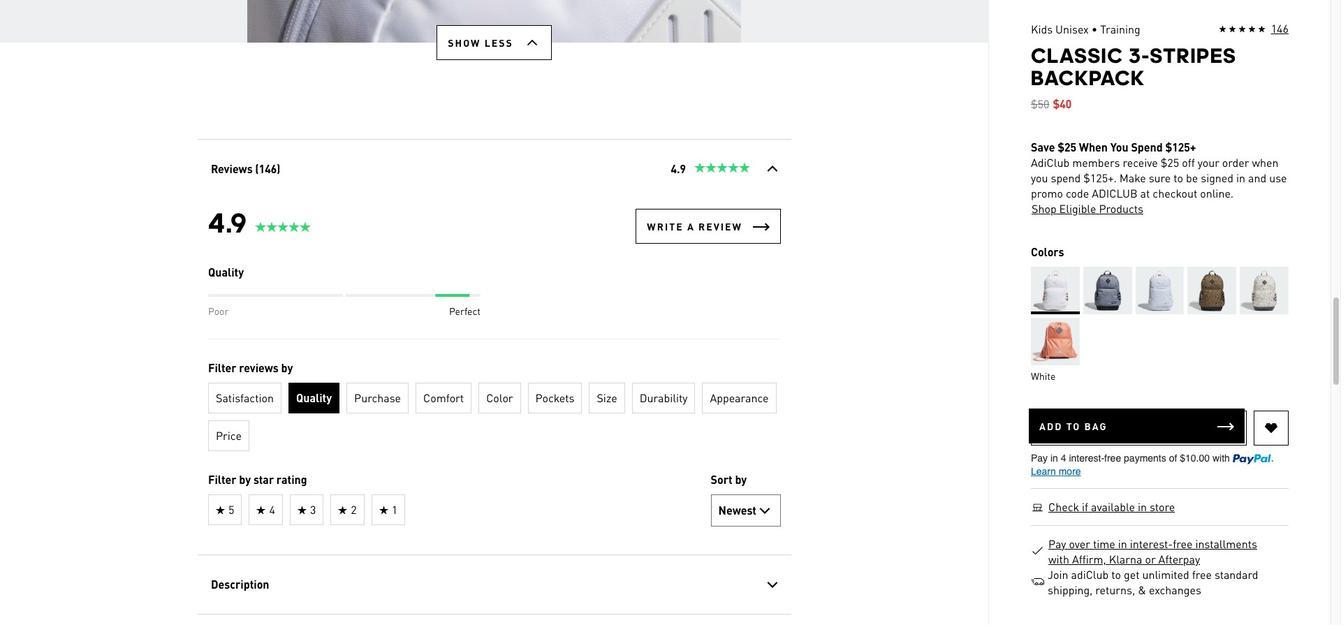 Task type: describe. For each thing, give the bounding box(es) containing it.
5
[[228, 502, 234, 517]]

filter by star rating
[[208, 472, 307, 487]]

colors
[[1031, 244, 1064, 259]]

satisfaction
[[215, 390, 273, 405]]

or
[[1145, 552, 1156, 566]]

comfort
[[423, 390, 464, 405]]

0 horizontal spatial 4.9
[[208, 206, 247, 239]]

promo
[[1031, 186, 1063, 200]]

comfort link
[[415, 383, 471, 414]]

price link
[[208, 421, 249, 451]]

you
[[1031, 170, 1048, 185]]

$125+
[[1165, 140, 1196, 154]]

available
[[1091, 499, 1135, 514]]

at
[[1140, 186, 1150, 200]]

•
[[1092, 22, 1098, 36]]

members
[[1072, 155, 1120, 170]]

store
[[1150, 499, 1175, 514]]

be
[[1186, 170, 1198, 185]]

to inside join adiclub to get unlimited free standard shipping, returns, & exchanges
[[1112, 567, 1121, 582]]

show less
[[448, 36, 513, 49]]

products
[[1099, 201, 1143, 216]]

write a review button
[[636, 209, 781, 244]]

&
[[1138, 583, 1146, 597]]

146
[[1271, 21, 1289, 36]]

kids unisex • training
[[1031, 22, 1141, 36]]

1
[[391, 502, 397, 517]]

pay over time in interest-free installments with affirm, klarna or afterpay link
[[1048, 536, 1280, 567]]

purchase
[[354, 390, 401, 405]]

newest
[[718, 503, 756, 518]]

show
[[448, 36, 481, 49]]

sort by
[[710, 472, 747, 487]]

description
[[211, 577, 269, 592]]

use
[[1269, 170, 1287, 185]]

training
[[1100, 22, 1141, 36]]

in inside save $25 when you spend $125+ adiclub members receive $25 off your order when you spend $125+. make sure to be signed in and use promo code adiclub at checkout online. shop eligible products
[[1236, 170, 1246, 185]]

free for interest-
[[1173, 536, 1193, 551]]

5 link
[[208, 495, 242, 525]]

time
[[1093, 536, 1115, 551]]

to
[[1066, 420, 1081, 432]]

make
[[1120, 170, 1146, 185]]

by for sort by
[[735, 472, 747, 487]]

satisfaction link
[[208, 383, 281, 414]]

sort
[[710, 472, 732, 487]]

afterpay
[[1159, 552, 1200, 566]]

size link
[[589, 383, 625, 414]]

product color: medium brown / black / pulse lime s22 image
[[1188, 267, 1236, 314]]

free for unlimited
[[1192, 567, 1212, 582]]

save
[[1031, 140, 1055, 154]]

0 horizontal spatial $25
[[1058, 140, 1076, 154]]

star
[[253, 472, 274, 487]]

write a review
[[647, 220, 742, 233]]

join adiclub to get unlimited free standard shipping, returns, & exchanges
[[1048, 567, 1258, 597]]

adiclub
[[1071, 567, 1109, 582]]

spend
[[1051, 170, 1081, 185]]

over
[[1069, 536, 1090, 551]]

your
[[1198, 155, 1220, 170]]

stripes
[[1150, 43, 1237, 68]]

price
[[215, 428, 241, 443]]

classic 3-stripes backpack $50 $40
[[1031, 43, 1237, 111]]

spend
[[1131, 140, 1163, 154]]

show less button
[[437, 25, 552, 60]]

color
[[486, 390, 513, 405]]

$40
[[1053, 96, 1072, 111]]

size
[[596, 390, 617, 405]]

4
[[269, 502, 275, 517]]

signed
[[1201, 170, 1234, 185]]

durability link
[[632, 383, 695, 414]]

unisex
[[1055, 22, 1089, 36]]

1 link
[[371, 495, 405, 525]]

3-
[[1129, 43, 1150, 68]]

with
[[1048, 552, 1069, 566]]



Task type: vqa. For each thing, say whether or not it's contained in the screenshot.
the S
no



Task type: locate. For each thing, give the bounding box(es) containing it.
3 link
[[289, 495, 323, 525]]

in for store
[[1138, 499, 1147, 514]]

2 link
[[330, 495, 364, 525]]

$50
[[1031, 96, 1049, 111]]

off
[[1182, 155, 1195, 170]]

purchase link
[[346, 383, 408, 414]]

0 vertical spatial $25
[[1058, 140, 1076, 154]]

1 horizontal spatial in
[[1138, 499, 1147, 514]]

sure
[[1149, 170, 1171, 185]]

in
[[1236, 170, 1246, 185], [1138, 499, 1147, 514], [1118, 536, 1127, 551]]

to left be
[[1174, 170, 1183, 185]]

installments
[[1195, 536, 1257, 551]]

quality
[[296, 390, 332, 405]]

checkout
[[1153, 186, 1197, 200]]

check if available in store
[[1048, 499, 1175, 514]]

check
[[1048, 499, 1079, 514]]

by right sort
[[735, 472, 747, 487]]

to up returns,
[[1112, 567, 1121, 582]]

pockets
[[535, 390, 574, 405]]

a
[[687, 220, 695, 233]]

receive
[[1123, 155, 1158, 170]]

0 vertical spatial 4.9
[[671, 161, 686, 176]]

add to bag button
[[1029, 409, 1245, 444]]

in up "klarna"
[[1118, 536, 1127, 551]]

to
[[1174, 170, 1183, 185], [1112, 567, 1121, 582]]

0 horizontal spatial to
[[1112, 567, 1121, 582]]

1 horizontal spatial by
[[281, 360, 293, 375]]

1 vertical spatial $25
[[1161, 155, 1179, 170]]

to inside save $25 when you spend $125+ adiclub members receive $25 off your order when you spend $125+. make sure to be signed in and use promo code adiclub at checkout online. shop eligible products
[[1174, 170, 1183, 185]]

$25 up sure
[[1161, 155, 1179, 170]]

free up afterpay
[[1173, 536, 1193, 551]]

check if available in store button
[[1048, 499, 1176, 515]]

classic
[[1031, 43, 1123, 68]]

add to bag
[[1039, 420, 1108, 432]]

klarna
[[1109, 552, 1142, 566]]

1 vertical spatial free
[[1192, 567, 1212, 582]]

1 horizontal spatial 4.9
[[671, 161, 686, 176]]

write
[[647, 220, 683, 233]]

0 horizontal spatial in
[[1118, 536, 1127, 551]]

bag
[[1085, 420, 1108, 432]]

perfect
[[449, 305, 480, 317]]

1 vertical spatial 4.9
[[208, 206, 247, 239]]

in down order
[[1236, 170, 1246, 185]]

none field containing newest
[[710, 495, 781, 527]]

pockets link
[[527, 383, 582, 414]]

poor
[[208, 305, 228, 317]]

review
[[698, 220, 742, 233]]

product color: pink / silver metallic image
[[1031, 318, 1080, 365]]

interest-
[[1130, 536, 1173, 551]]

affirm,
[[1072, 552, 1106, 566]]

join
[[1048, 567, 1068, 582]]

filter for filter by star rating
[[208, 472, 236, 487]]

filter left reviews
[[208, 360, 236, 375]]

free inside pay over time in interest-free installments with affirm, klarna or afterpay
[[1173, 536, 1193, 551]]

1 vertical spatial in
[[1138, 499, 1147, 514]]

0 vertical spatial free
[[1173, 536, 1193, 551]]

appearance
[[710, 390, 768, 405]]

code
[[1066, 186, 1089, 200]]

4.9
[[671, 161, 686, 176], [208, 206, 247, 239]]

in left store
[[1138, 499, 1147, 514]]

eligible
[[1059, 201, 1096, 216]]

standard
[[1215, 567, 1258, 582]]

when
[[1252, 155, 1279, 170]]

if
[[1082, 499, 1088, 514]]

3
[[310, 502, 316, 517]]

unlimited
[[1142, 567, 1189, 582]]

1 vertical spatial filter
[[208, 472, 236, 487]]

4.9 up quality
[[208, 206, 247, 239]]

in for interest-
[[1118, 536, 1127, 551]]

quality
[[208, 265, 244, 279]]

0 vertical spatial filter
[[208, 360, 236, 375]]

add
[[1039, 420, 1063, 432]]

0 vertical spatial to
[[1174, 170, 1183, 185]]

filter reviews by
[[208, 360, 293, 375]]

by right reviews
[[281, 360, 293, 375]]

dropdown image
[[756, 502, 773, 519]]

when
[[1079, 140, 1108, 154]]

free down afterpay
[[1192, 567, 1212, 582]]

2 filter from the top
[[208, 472, 236, 487]]

exchanges
[[1149, 583, 1201, 597]]

returns,
[[1095, 583, 1135, 597]]

1 horizontal spatial $25
[[1161, 155, 1179, 170]]

shipping,
[[1048, 583, 1093, 597]]

shop eligible products link
[[1031, 201, 1144, 217]]

get
[[1124, 567, 1140, 582]]

free
[[1173, 536, 1193, 551], [1192, 567, 1212, 582]]

reviews
[[239, 360, 278, 375]]

shop
[[1032, 201, 1057, 216]]

kids
[[1031, 22, 1053, 36]]

and
[[1248, 170, 1267, 185]]

1 vertical spatial to
[[1112, 567, 1121, 582]]

4 link
[[249, 495, 282, 525]]

product color: light grey image
[[1135, 267, 1184, 314]]

product color: white image
[[1031, 267, 1080, 314]]

appearance link
[[702, 383, 776, 414]]

white
[[1031, 370, 1056, 382]]

$125+.
[[1084, 170, 1117, 185]]

None field
[[710, 495, 781, 527]]

1 horizontal spatial to
[[1174, 170, 1183, 185]]

0 vertical spatial in
[[1236, 170, 1246, 185]]

1 filter from the top
[[208, 360, 236, 375]]

2 horizontal spatial by
[[735, 472, 747, 487]]

product color: white / onix / beige image
[[1240, 267, 1289, 314]]

2
[[351, 502, 356, 517]]

pay
[[1048, 536, 1066, 551]]

color link
[[478, 383, 520, 414]]

filter for filter reviews by
[[208, 360, 236, 375]]

in inside check if available in store 'button'
[[1138, 499, 1147, 514]]

order
[[1222, 155, 1249, 170]]

in inside pay over time in interest-free installments with affirm, klarna or afterpay
[[1118, 536, 1127, 551]]

filter up the 5 link
[[208, 472, 236, 487]]

0 horizontal spatial by
[[239, 472, 251, 487]]

durability
[[639, 390, 687, 405]]

product color: grey image
[[1083, 267, 1132, 314]]

4.9 up write
[[671, 161, 686, 176]]

by left star
[[239, 472, 251, 487]]

by for filter by star rating
[[239, 472, 251, 487]]

2 horizontal spatial in
[[1236, 170, 1246, 185]]

(146)
[[255, 161, 280, 176]]

$25 up "adiclub"
[[1058, 140, 1076, 154]]

2 vertical spatial in
[[1118, 536, 1127, 551]]

free inside join adiclub to get unlimited free standard shipping, returns, & exchanges
[[1192, 567, 1212, 582]]

reviews
[[211, 161, 252, 176]]



